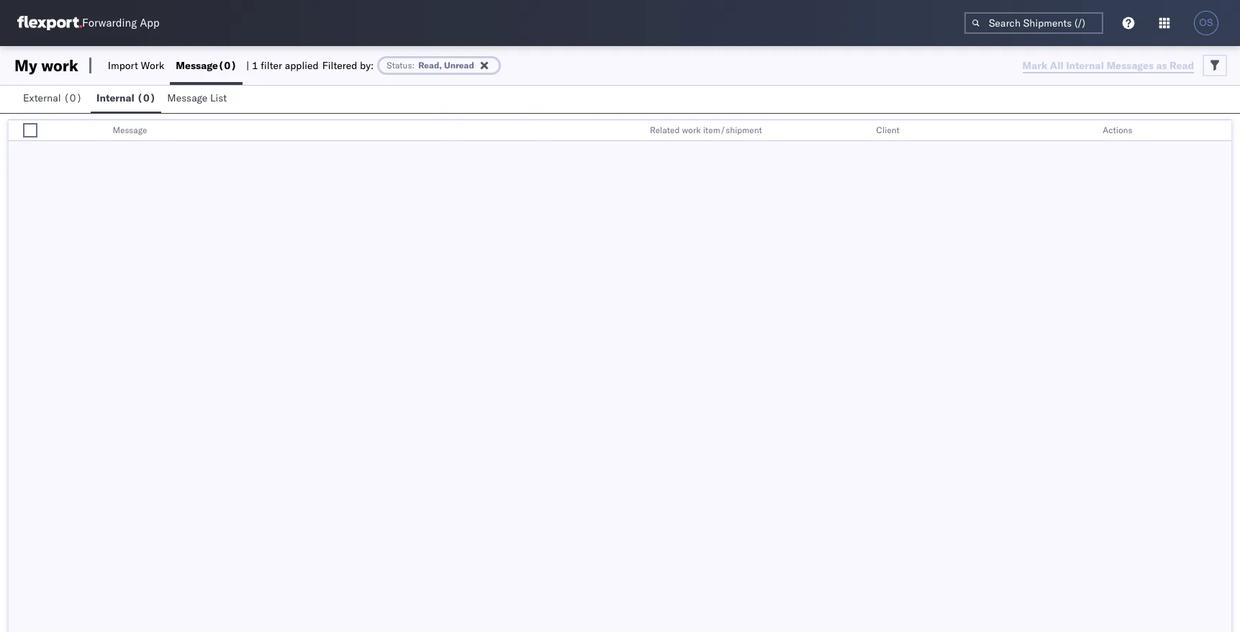 Task type: describe. For each thing, give the bounding box(es) containing it.
my
[[14, 55, 37, 76]]

status
[[387, 60, 412, 71]]

filter
[[261, 59, 282, 72]]

import work button
[[102, 46, 170, 85]]

message list
[[167, 91, 227, 104]]

client
[[877, 125, 900, 135]]

related work item/shipment
[[650, 125, 762, 135]]

by:
[[360, 59, 374, 72]]

forwarding app
[[82, 16, 160, 30]]

flexport. image
[[17, 16, 82, 30]]

import
[[108, 59, 138, 72]]

message for (0)
[[176, 59, 218, 72]]

(0) for internal (0)
[[137, 91, 156, 104]]

| 1 filter applied filtered by:
[[246, 59, 374, 72]]

applied
[[285, 59, 319, 72]]

import work
[[108, 59, 164, 72]]

resize handle column header for related work item/shipment
[[852, 120, 870, 142]]

filtered
[[322, 59, 357, 72]]

status : read, unread
[[387, 60, 474, 71]]

external (0) button
[[17, 85, 91, 113]]

(0) for external (0)
[[63, 91, 82, 104]]

unread
[[444, 60, 474, 71]]

external
[[23, 91, 61, 104]]

:
[[412, 60, 415, 71]]

work for related
[[682, 125, 701, 135]]

my work
[[14, 55, 78, 76]]



Task type: locate. For each thing, give the bounding box(es) containing it.
0 vertical spatial work
[[41, 55, 78, 76]]

1 vertical spatial message
[[167, 91, 208, 104]]

None checkbox
[[23, 123, 37, 138]]

read,
[[419, 60, 442, 71]]

2 resize handle column header from the left
[[626, 120, 643, 142]]

message (0)
[[176, 59, 237, 72]]

2 horizontal spatial (0)
[[218, 59, 237, 72]]

message
[[176, 59, 218, 72], [167, 91, 208, 104], [113, 125, 147, 135]]

|
[[246, 59, 249, 72]]

0 vertical spatial message
[[176, 59, 218, 72]]

work right related
[[682, 125, 701, 135]]

work
[[141, 59, 164, 72]]

message up message list
[[176, 59, 218, 72]]

Search Shipments (/) text field
[[965, 12, 1104, 34]]

os button
[[1190, 6, 1223, 40]]

item/shipment
[[703, 125, 762, 135]]

message left 'list'
[[167, 91, 208, 104]]

1
[[252, 59, 258, 72]]

(0) left |
[[218, 59, 237, 72]]

external (0)
[[23, 91, 82, 104]]

related
[[650, 125, 680, 135]]

3 resize handle column header from the left
[[852, 120, 870, 142]]

resize handle column header
[[59, 120, 77, 142], [626, 120, 643, 142], [852, 120, 870, 142], [1079, 120, 1096, 142], [1215, 120, 1232, 142]]

internal (0) button
[[91, 85, 162, 113]]

actions
[[1103, 125, 1133, 135]]

0 horizontal spatial work
[[41, 55, 78, 76]]

1 vertical spatial work
[[682, 125, 701, 135]]

work up external (0)
[[41, 55, 78, 76]]

list
[[210, 91, 227, 104]]

message list button
[[162, 85, 235, 113]]

internal
[[97, 91, 135, 104]]

(0) right internal
[[137, 91, 156, 104]]

message down internal (0) button
[[113, 125, 147, 135]]

(0) right external
[[63, 91, 82, 104]]

internal (0)
[[97, 91, 156, 104]]

resize handle column header for client
[[1079, 120, 1096, 142]]

resize handle column header for actions
[[1215, 120, 1232, 142]]

1 horizontal spatial work
[[682, 125, 701, 135]]

(0)
[[218, 59, 237, 72], [63, 91, 82, 104], [137, 91, 156, 104]]

resize handle column header for message
[[626, 120, 643, 142]]

(0) for message (0)
[[218, 59, 237, 72]]

app
[[140, 16, 160, 30]]

os
[[1200, 17, 1214, 28]]

work for my
[[41, 55, 78, 76]]

2 vertical spatial message
[[113, 125, 147, 135]]

0 horizontal spatial (0)
[[63, 91, 82, 104]]

1 resize handle column header from the left
[[59, 120, 77, 142]]

forwarding app link
[[17, 16, 160, 30]]

forwarding
[[82, 16, 137, 30]]

4 resize handle column header from the left
[[1079, 120, 1096, 142]]

5 resize handle column header from the left
[[1215, 120, 1232, 142]]

message inside button
[[167, 91, 208, 104]]

work
[[41, 55, 78, 76], [682, 125, 701, 135]]

1 horizontal spatial (0)
[[137, 91, 156, 104]]

message for list
[[167, 91, 208, 104]]



Task type: vqa. For each thing, say whether or not it's contained in the screenshot.
the leftmost "Client"
no



